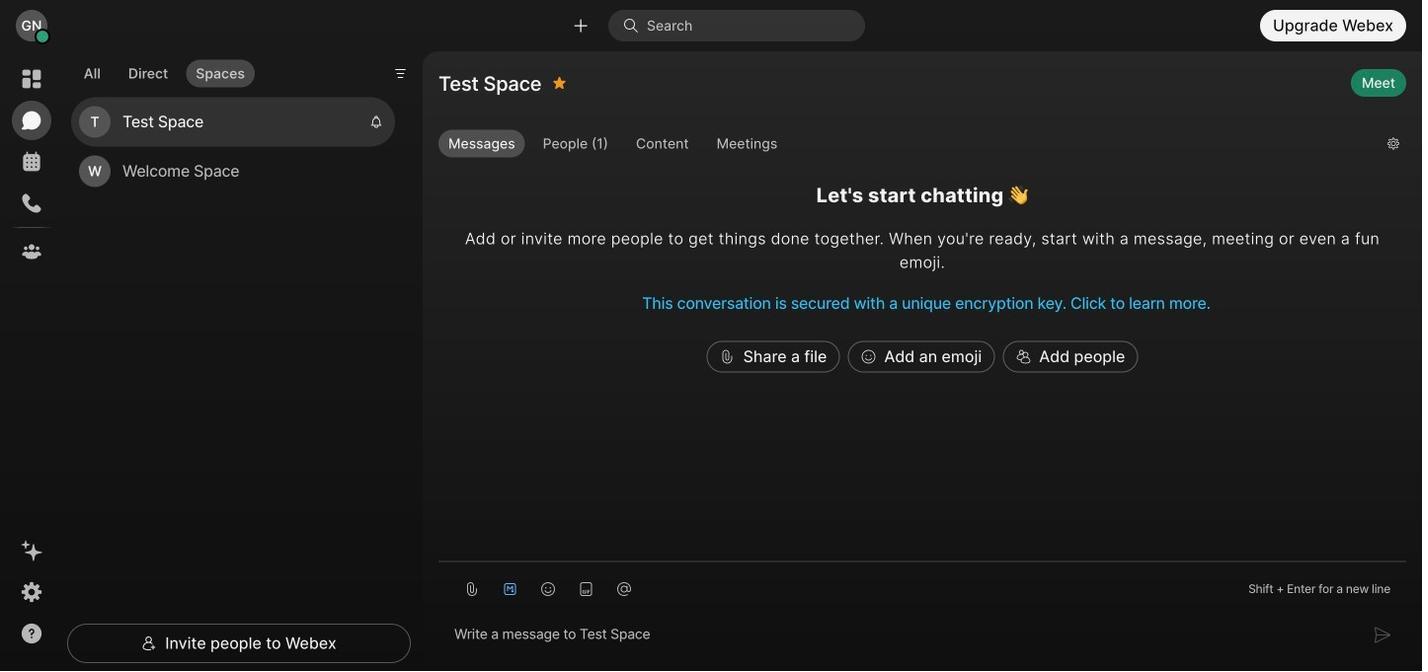 Task type: describe. For each thing, give the bounding box(es) containing it.
message composer toolbar element
[[439, 563, 1406, 608]]

welcome space list item
[[71, 147, 395, 196]]

test space, you will be notified of all new messages in this space list item
[[71, 97, 395, 147]]

webex tab list
[[12, 59, 51, 272]]



Task type: vqa. For each thing, say whether or not it's contained in the screenshot.
two hands high fiving "image"
no



Task type: locate. For each thing, give the bounding box(es) containing it.
tab list
[[69, 48, 259, 93]]

group
[[439, 130, 1372, 162]]

navigation
[[0, 51, 63, 672]]

you will be notified of all new messages in this space image
[[369, 115, 383, 129]]



